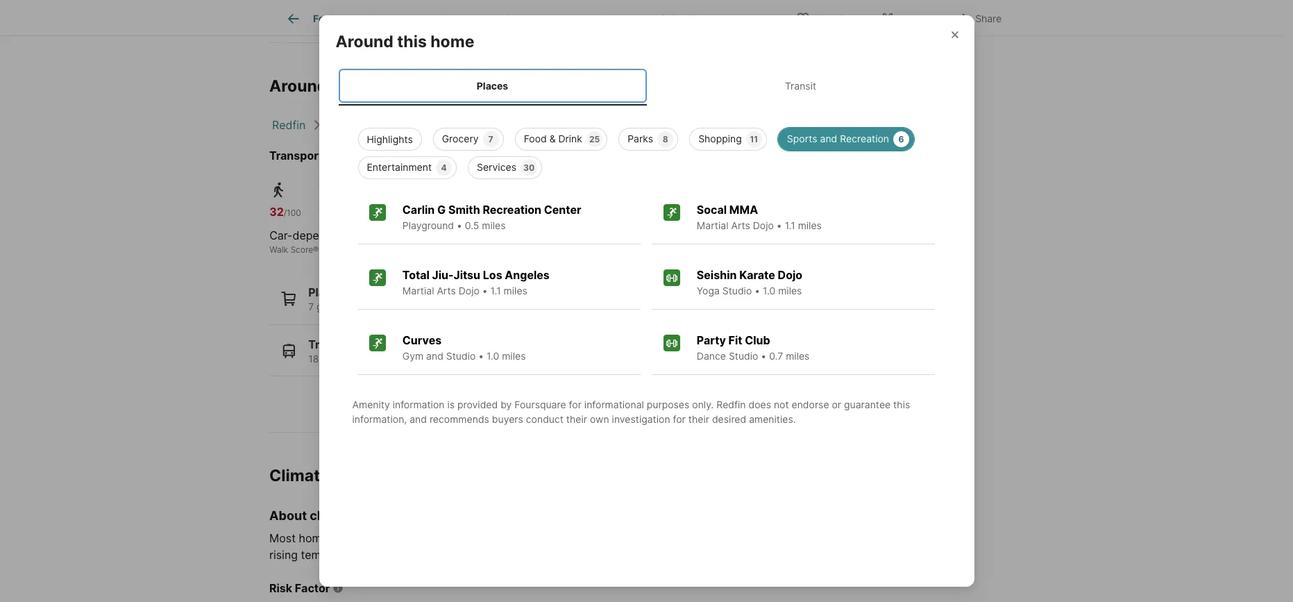 Task type: vqa. For each thing, say whether or not it's contained in the screenshot.


Task type: locate. For each thing, give the bounding box(es) containing it.
0 vertical spatial around this home
[[336, 32, 475, 51]]

1 horizontal spatial this
[[397, 32, 427, 51]]

0 vertical spatial 1.0
[[763, 285, 776, 297]]

1 horizontal spatial dojo
[[753, 220, 774, 231]]

food & drink 25
[[524, 133, 600, 145]]

transit up 182,
[[308, 337, 347, 351]]

2 horizontal spatial dojo
[[778, 268, 803, 282]]

1 horizontal spatial 1.0
[[763, 285, 776, 297]]

1 vertical spatial redfin
[[717, 399, 746, 411]]

miles inside the seishin karate dojo yoga studio • 1.0 miles
[[779, 285, 803, 297]]

22
[[365, 301, 377, 313]]

around this home dialog
[[319, 15, 975, 587]]

dojo right karate
[[778, 268, 803, 282]]

places inside places 7 groceries, 22 restaurants, 8 parks
[[308, 286, 345, 300]]

1 horizontal spatial arts
[[732, 220, 751, 231]]

have
[[337, 531, 362, 545]]

1 vertical spatial transit
[[308, 337, 347, 351]]

california link
[[328, 118, 378, 132]]

1 horizontal spatial /100
[[405, 208, 423, 218]]

1 horizontal spatial home
[[431, 32, 475, 51]]

g
[[438, 203, 446, 217]]

arts down jiu-
[[437, 285, 456, 297]]

for right foursquare
[[569, 399, 582, 411]]

home inside around this home element
[[431, 32, 475, 51]]

®
[[313, 245, 319, 255]]

2 /100 from the left
[[405, 208, 423, 218]]

/100 up car-
[[284, 208, 301, 218]]

7 down mount on the top of the page
[[489, 134, 494, 145]]

about climate risks
[[269, 508, 388, 523]]

guarantee
[[845, 399, 891, 411]]

socal mma martial arts dojo • 1.1 miles
[[697, 203, 822, 231]]

0 horizontal spatial arts
[[437, 285, 456, 297]]

this up the california 'link'
[[331, 76, 361, 95]]

recreation up somewhat
[[483, 203, 542, 217]]

los right "jitsu"
[[483, 268, 503, 282]]

0 horizontal spatial 8
[[437, 301, 443, 313]]

0 horizontal spatial angeles
[[422, 118, 464, 132]]

smith
[[449, 203, 480, 217]]

places
[[477, 80, 509, 91], [308, 286, 345, 300]]

/100 for 27
[[405, 208, 423, 218]]

0 vertical spatial arts
[[732, 220, 751, 231]]

• inside party fit club dance studio • 0.7 miles
[[761, 350, 767, 362]]

1 horizontal spatial los
[[483, 268, 503, 282]]

and down some
[[375, 548, 394, 562]]

endorse
[[792, 399, 830, 411]]

1 horizontal spatial transit
[[785, 80, 817, 91]]

places 7 groceries, 22 restaurants, 8 parks
[[308, 286, 471, 313]]

places for places 7 groceries, 22 restaurants, 8 parks
[[308, 286, 345, 300]]

playground
[[403, 220, 454, 231]]

transit up sports
[[785, 80, 817, 91]]

party fit club dance studio • 0.7 miles
[[697, 334, 810, 362]]

sale & tax history
[[549, 13, 629, 24]]

/100 inside 32 /100
[[284, 208, 301, 218]]

places up mount on the top of the page
[[477, 80, 509, 91]]

some
[[392, 229, 422, 243]]

& inside around this home dialog
[[550, 133, 556, 145]]

risks up some
[[358, 508, 388, 523]]

seishin karate dojo yoga studio • 1.0 miles
[[697, 268, 803, 297]]

risk
[[397, 531, 416, 545]]

1.0 up provided
[[487, 350, 500, 362]]

total jiu-jitsu los angeles martial arts dojo • 1.1 miles
[[403, 268, 550, 297]]

mount
[[486, 118, 520, 132]]

around
[[336, 32, 394, 51], [269, 76, 327, 95]]

0 vertical spatial recreation
[[841, 133, 890, 145]]

0 vertical spatial 7
[[489, 134, 494, 145]]

transit for transit 182, 251, 81, 90, 94
[[308, 337, 347, 351]]

and
[[821, 133, 838, 145], [427, 350, 444, 362], [410, 413, 427, 425], [526, 531, 546, 545], [375, 548, 394, 562]]

martial down "total"
[[403, 285, 434, 297]]

factor
[[295, 581, 330, 595]]

30
[[524, 163, 535, 173]]

1.0 down karate
[[763, 285, 776, 297]]

risks
[[333, 466, 372, 486], [358, 508, 388, 523]]

transit 182, 251, 81, 90, 94
[[308, 337, 397, 364]]

0 horizontal spatial climate
[[310, 508, 355, 523]]

dojo down "jitsu"
[[459, 285, 480, 297]]

1 vertical spatial this
[[331, 76, 361, 95]]

places up groceries,
[[308, 286, 345, 300]]

1 vertical spatial climate
[[658, 531, 696, 545]]

martial down socal
[[697, 220, 729, 231]]

sale
[[549, 13, 568, 24]]

list box containing grocery
[[347, 122, 947, 179]]

81,
[[352, 353, 365, 364]]

places inside places tab
[[477, 80, 509, 91]]

• up curves gym and studio • 1.0 miles
[[483, 285, 488, 297]]

0 vertical spatial redfin
[[272, 118, 306, 132]]

martial
[[697, 220, 729, 231], [403, 285, 434, 297]]

around up redfin link
[[269, 76, 327, 95]]

miles inside party fit club dance studio • 0.7 miles
[[786, 350, 810, 362]]

risks up 'about climate risks'
[[333, 466, 372, 486]]

0 horizontal spatial their
[[567, 413, 588, 425]]

/100 inside 15 /100
[[513, 208, 530, 218]]

• down karate
[[755, 285, 761, 297]]

miles inside the carlin g smith recreation center playground • 0.5 miles
[[482, 220, 506, 231]]

1 horizontal spatial 1.1
[[785, 220, 796, 231]]

& for sale
[[571, 13, 577, 24]]

1.0 inside curves gym and studio • 1.0 miles
[[487, 350, 500, 362]]

list box inside around this home dialog
[[347, 122, 947, 179]]

1 vertical spatial angeles
[[505, 268, 550, 282]]

only.
[[693, 399, 714, 411]]

karate
[[740, 268, 776, 282]]

car-dependent walk score ®
[[270, 229, 350, 255]]

0 vertical spatial places
[[477, 80, 509, 91]]

their down only. at bottom right
[[689, 413, 710, 425]]

tab list
[[269, 0, 726, 35], [336, 66, 958, 106]]

& inside tab
[[571, 13, 577, 24]]

information,
[[352, 413, 407, 425]]

• left 0.5 at the top
[[457, 220, 462, 231]]

purposes
[[647, 399, 690, 411]]

0 vertical spatial by
[[501, 399, 512, 411]]

grocery
[[442, 133, 479, 145]]

around this home up the california 'link'
[[269, 76, 408, 95]]

0 horizontal spatial by
[[501, 399, 512, 411]]

view
[[433, 149, 461, 163]]

/100 inside 27 /100
[[405, 208, 423, 218]]

recreation left 6
[[841, 133, 890, 145]]

miles inside total jiu-jitsu los angeles martial arts dojo • 1.1 miles
[[504, 285, 528, 297]]

transportation near 4124 sea view ln
[[269, 149, 476, 163]]

arts down "mma"
[[732, 220, 751, 231]]

& down washington
[[550, 133, 556, 145]]

1 horizontal spatial places
[[477, 80, 509, 91]]

0 vertical spatial around
[[336, 32, 394, 51]]

1 vertical spatial around
[[269, 76, 327, 95]]

by up buyers
[[501, 399, 512, 411]]

8 inside around this home dialog
[[663, 134, 669, 145]]

1 vertical spatial martial
[[403, 285, 434, 297]]

their left own
[[567, 413, 588, 425]]

/100 for 32
[[284, 208, 301, 218]]

list box
[[347, 122, 947, 179]]

feed
[[313, 13, 336, 24]]

1 horizontal spatial redfin
[[717, 399, 746, 411]]

2 horizontal spatial /100
[[513, 208, 530, 218]]

8 left parks
[[437, 301, 443, 313]]

club
[[745, 334, 771, 347]]

angeles inside total jiu-jitsu los angeles martial arts dojo • 1.1 miles
[[505, 268, 550, 282]]

1 vertical spatial 8
[[437, 301, 443, 313]]

0 horizontal spatial 7
[[308, 301, 314, 313]]

x-
[[901, 12, 911, 24]]

0 horizontal spatial dojo
[[459, 285, 480, 297]]

amenities.
[[749, 413, 796, 425]]

angeles down somewhat
[[505, 268, 550, 282]]

climate left the change
[[658, 531, 696, 545]]

somewhat bikeable
[[500, 229, 603, 243]]

arts inside socal mma martial arts dojo • 1.1 miles
[[732, 220, 751, 231]]

0 vertical spatial 1.1
[[785, 220, 796, 231]]

1 horizontal spatial 8
[[663, 134, 669, 145]]

bikeable
[[559, 229, 603, 243]]

0.5
[[465, 220, 479, 231]]

studio inside party fit club dance studio • 0.7 miles
[[729, 350, 759, 362]]

transit inside transit 182, 251, 81, 90, 94
[[308, 337, 347, 351]]

tax
[[580, 13, 594, 24]]

1 /100 from the left
[[284, 208, 301, 218]]

gym
[[403, 350, 424, 362]]

1 vertical spatial by
[[642, 531, 655, 545]]

0 vertical spatial martial
[[697, 220, 729, 231]]

redfin up transportation
[[272, 118, 306, 132]]

0 vertical spatial home
[[431, 32, 475, 51]]

and right sports
[[821, 133, 838, 145]]

center
[[544, 203, 582, 217]]

redfin
[[272, 118, 306, 132], [717, 399, 746, 411]]

most homes have some risk of natural disasters, and may be impacted by climate change due to rising temperatures and sea levels.
[[269, 531, 775, 562]]

studio right "gym"
[[446, 350, 476, 362]]

• up provided
[[479, 350, 484, 362]]

1 vertical spatial home
[[364, 76, 408, 95]]

transit inside tab
[[785, 80, 817, 91]]

entertainment
[[367, 161, 432, 173]]

/100 up somewhat
[[513, 208, 530, 218]]

0 vertical spatial this
[[397, 32, 427, 51]]

by right impacted
[[642, 531, 655, 545]]

0 horizontal spatial transit
[[308, 337, 347, 351]]

studio down fit
[[729, 350, 759, 362]]

dojo
[[753, 220, 774, 231], [778, 268, 803, 282], [459, 285, 480, 297]]

32 /100
[[270, 205, 301, 219]]

1 vertical spatial &
[[550, 133, 556, 145]]

angeles
[[422, 118, 464, 132], [505, 268, 550, 282]]

1 vertical spatial 1.1
[[491, 285, 501, 297]]

and left may
[[526, 531, 546, 545]]

0 horizontal spatial for
[[569, 399, 582, 411]]

1 horizontal spatial &
[[571, 13, 577, 24]]

1 vertical spatial dojo
[[778, 268, 803, 282]]

1 vertical spatial 1.0
[[487, 350, 500, 362]]

and down curves
[[427, 350, 444, 362]]

carlin g smith recreation center playground • 0.5 miles
[[403, 203, 582, 231]]

1 horizontal spatial angeles
[[505, 268, 550, 282]]

property details tab
[[428, 2, 533, 35]]

/100 for 15
[[513, 208, 530, 218]]

property details
[[444, 13, 517, 24]]

0 horizontal spatial redfin
[[272, 118, 306, 132]]

out
[[911, 12, 927, 24]]

2 horizontal spatial this
[[894, 399, 911, 411]]

share
[[976, 12, 1002, 24]]

0 horizontal spatial this
[[331, 76, 361, 95]]

places for places
[[477, 80, 509, 91]]

ln
[[463, 149, 476, 163]]

0 horizontal spatial martial
[[403, 285, 434, 297]]

0 vertical spatial tab list
[[269, 0, 726, 35]]

0 horizontal spatial places
[[308, 286, 345, 300]]

dojo down "mma"
[[753, 220, 774, 231]]

this down overview
[[397, 32, 427, 51]]

and down information
[[410, 413, 427, 425]]

3 /100 from the left
[[513, 208, 530, 218]]

1 vertical spatial arts
[[437, 285, 456, 297]]

is
[[448, 399, 455, 411]]

0 horizontal spatial 1.0
[[487, 350, 500, 362]]

studio inside the seishin karate dojo yoga studio • 1.0 miles
[[723, 285, 752, 297]]

0 horizontal spatial &
[[550, 133, 556, 145]]

their
[[567, 413, 588, 425], [689, 413, 710, 425]]

7 inside places 7 groceries, 22 restaurants, 8 parks
[[308, 301, 314, 313]]

angeles up grocery
[[422, 118, 464, 132]]

1 vertical spatial tab list
[[336, 66, 958, 106]]

and inside amenity information is provided by foursquare for informational purposes only. redfin does not endorse or guarantee this information, and recommends buyers conduct their own investigation for their desired amenities.
[[410, 413, 427, 425]]

somewhat
[[500, 229, 556, 243]]

1 horizontal spatial for
[[673, 413, 686, 425]]

• inside the carlin g smith recreation center playground • 0.5 miles
[[457, 220, 462, 231]]

transit
[[785, 80, 817, 91], [308, 337, 347, 351]]

0 horizontal spatial recreation
[[483, 203, 542, 217]]

• up the seishin karate dojo yoga studio • 1.0 miles at the right top of the page
[[777, 220, 783, 231]]

2 their from the left
[[689, 413, 710, 425]]

miles
[[482, 220, 506, 231], [798, 220, 822, 231], [504, 285, 528, 297], [779, 285, 803, 297], [502, 350, 526, 362], [786, 350, 810, 362]]

0 vertical spatial los
[[400, 118, 419, 132]]

or
[[832, 399, 842, 411]]

redfin up desired
[[717, 399, 746, 411]]

property
[[444, 13, 484, 24]]

this right guarantee
[[894, 399, 911, 411]]

curves
[[403, 334, 442, 347]]

may
[[549, 531, 571, 545]]

1.0
[[763, 285, 776, 297], [487, 350, 500, 362]]

sports and recreation
[[787, 133, 890, 145]]

6
[[899, 134, 905, 145]]

share button
[[945, 3, 1014, 32]]

tab list containing places
[[336, 66, 958, 106]]

0 vertical spatial angeles
[[422, 118, 464, 132]]

0 vertical spatial transit
[[785, 80, 817, 91]]

1 vertical spatial recreation
[[483, 203, 542, 217]]

1 horizontal spatial martial
[[697, 220, 729, 231]]

• left 0.7
[[761, 350, 767, 362]]

home down property at the top of page
[[431, 32, 475, 51]]

1 horizontal spatial their
[[689, 413, 710, 425]]

1 horizontal spatial climate
[[658, 531, 696, 545]]

services 30
[[477, 161, 535, 173]]

by inside most homes have some risk of natural disasters, and may be impacted by climate change due to rising temperatures and sea levels.
[[642, 531, 655, 545]]

around down overview
[[336, 32, 394, 51]]

transit for transit
[[785, 80, 817, 91]]

1 vertical spatial 7
[[308, 301, 314, 313]]

8 right parks
[[663, 134, 669, 145]]

studio down karate
[[723, 285, 752, 297]]

for down purposes
[[673, 413, 686, 425]]

0 horizontal spatial home
[[364, 76, 408, 95]]

2 vertical spatial dojo
[[459, 285, 480, 297]]

• inside total jiu-jitsu los angeles martial arts dojo • 1.1 miles
[[483, 285, 488, 297]]

2 vertical spatial this
[[894, 399, 911, 411]]

0 vertical spatial 8
[[663, 134, 669, 145]]

& for food
[[550, 133, 556, 145]]

& left the tax
[[571, 13, 577, 24]]

and inside list box
[[821, 133, 838, 145]]

0 vertical spatial for
[[569, 399, 582, 411]]

1 horizontal spatial around
[[336, 32, 394, 51]]

desired
[[713, 413, 747, 425]]

0 vertical spatial dojo
[[753, 220, 774, 231]]

1 vertical spatial places
[[308, 286, 345, 300]]

1 horizontal spatial 7
[[489, 134, 494, 145]]

7 inside list box
[[489, 134, 494, 145]]

27
[[392, 205, 405, 219]]

1 vertical spatial los
[[483, 268, 503, 282]]

buyers
[[492, 413, 524, 425]]

•
[[457, 220, 462, 231], [777, 220, 783, 231], [483, 285, 488, 297], [755, 285, 761, 297], [479, 350, 484, 362], [761, 350, 767, 362]]

0 horizontal spatial los
[[400, 118, 419, 132]]

studio
[[723, 285, 752, 297], [446, 350, 476, 362], [729, 350, 759, 362]]

climate inside most homes have some risk of natural disasters, and may be impacted by climate change due to rising temperatures and sea levels.
[[658, 531, 696, 545]]

climate up homes
[[310, 508, 355, 523]]

7 left groceries,
[[308, 301, 314, 313]]

0 horizontal spatial /100
[[284, 208, 301, 218]]

los up highlights
[[400, 118, 419, 132]]

home up the california 'link'
[[364, 76, 408, 95]]

• inside the seishin karate dojo yoga studio • 1.0 miles
[[755, 285, 761, 297]]

/100 up the playground
[[405, 208, 423, 218]]

be
[[574, 531, 587, 545]]

0 vertical spatial &
[[571, 13, 577, 24]]

0 horizontal spatial 1.1
[[491, 285, 501, 297]]

around this home down overview
[[336, 32, 475, 51]]

to
[[764, 531, 775, 545]]

recreation
[[841, 133, 890, 145], [483, 203, 542, 217]]

1 horizontal spatial by
[[642, 531, 655, 545]]



Task type: describe. For each thing, give the bounding box(es) containing it.
favorite
[[816, 12, 852, 24]]

11
[[750, 134, 759, 145]]

dojo inside socal mma martial arts dojo • 1.1 miles
[[753, 220, 774, 231]]

informational
[[585, 399, 644, 411]]

jiu-
[[432, 268, 454, 282]]

amenity information is provided by foursquare for informational purposes only. redfin does not endorse or guarantee this information, and recommends buyers conduct their own investigation for their desired amenities.
[[352, 399, 911, 425]]

party
[[697, 334, 726, 347]]

tab list containing feed
[[269, 0, 726, 35]]

sea
[[410, 149, 431, 163]]

miles inside socal mma martial arts dojo • 1.1 miles
[[798, 220, 822, 231]]

score
[[291, 245, 313, 255]]

• inside socal mma martial arts dojo • 1.1 miles
[[777, 220, 783, 231]]

disasters,
[[472, 531, 523, 545]]

8 inside places 7 groceries, 22 restaurants, 8 parks
[[437, 301, 443, 313]]

mma
[[730, 203, 759, 217]]

details
[[486, 13, 517, 24]]

by inside amenity information is provided by foursquare for informational purposes only. redfin does not endorse or guarantee this information, and recommends buyers conduct their own investigation for their desired amenities.
[[501, 399, 512, 411]]

schools
[[661, 13, 699, 24]]

redfin link
[[272, 118, 306, 132]]

1 vertical spatial around this home
[[269, 76, 408, 95]]

around inside dialog
[[336, 32, 394, 51]]

martial inside total jiu-jitsu los angeles martial arts dojo • 1.1 miles
[[403, 285, 434, 297]]

0.7
[[770, 350, 784, 362]]

around this home element
[[336, 15, 491, 52]]

redfin inside amenity information is provided by foursquare for informational purposes only. redfin does not endorse or guarantee this information, and recommends buyers conduct their own investigation for their desired amenities.
[[717, 399, 746, 411]]

some transit
[[392, 229, 458, 243]]

transportation
[[269, 149, 351, 163]]

0 vertical spatial climate
[[310, 508, 355, 523]]

this inside amenity information is provided by foursquare for informational purposes only. redfin does not endorse or guarantee this information, and recommends buyers conduct their own investigation for their desired amenities.
[[894, 399, 911, 411]]

fit
[[729, 334, 743, 347]]

transit tab
[[647, 69, 955, 103]]

1.1 inside total jiu-jitsu los angeles martial arts dojo • 1.1 miles
[[491, 285, 501, 297]]

25
[[590, 134, 600, 145]]

x-out button
[[870, 3, 939, 32]]

94
[[385, 353, 397, 364]]

dojo inside the seishin karate dojo yoga studio • 1.0 miles
[[778, 268, 803, 282]]

recommends
[[430, 413, 490, 425]]

182,
[[308, 353, 328, 364]]

natural
[[433, 531, 469, 545]]

mount washington
[[486, 118, 584, 132]]

studio for seishin
[[723, 285, 752, 297]]

some
[[365, 531, 394, 545]]

1 their from the left
[[567, 413, 588, 425]]

martial inside socal mma martial arts dojo • 1.1 miles
[[697, 220, 729, 231]]

0 vertical spatial risks
[[333, 466, 372, 486]]

studio inside curves gym and studio • 1.0 miles
[[446, 350, 476, 362]]

• inside curves gym and studio • 1.0 miles
[[479, 350, 484, 362]]

x-out
[[901, 12, 927, 24]]

carlin
[[403, 203, 435, 217]]

homes
[[299, 531, 334, 545]]

favorite button
[[785, 3, 864, 32]]

change
[[699, 531, 738, 545]]

tab list inside around this home dialog
[[336, 66, 958, 106]]

most
[[269, 531, 296, 545]]

32
[[270, 205, 284, 219]]

dojo inside total jiu-jitsu los angeles martial arts dojo • 1.1 miles
[[459, 285, 480, 297]]

1 vertical spatial for
[[673, 413, 686, 425]]

groceries,
[[317, 301, 362, 313]]

4
[[441, 163, 447, 173]]

sea
[[397, 548, 416, 562]]

information
[[393, 399, 445, 411]]

and inside curves gym and studio • 1.0 miles
[[427, 350, 444, 362]]

15 /100
[[500, 205, 530, 219]]

places tab
[[339, 69, 647, 103]]

mount washington link
[[486, 118, 584, 132]]

near
[[353, 149, 378, 163]]

not
[[774, 399, 789, 411]]

1.0 inside the seishin karate dojo yoga studio • 1.0 miles
[[763, 285, 776, 297]]

los inside total jiu-jitsu los angeles martial arts dojo • 1.1 miles
[[483, 268, 503, 282]]

california
[[328, 118, 378, 132]]

foursquare
[[515, 399, 566, 411]]

yoga
[[697, 285, 720, 297]]

risk factor
[[269, 581, 330, 595]]

levels.
[[419, 548, 452, 562]]

overview tab
[[352, 2, 428, 35]]

climate risks
[[269, 466, 372, 486]]

transit
[[425, 229, 458, 243]]

curves gym and studio • 1.0 miles
[[403, 334, 526, 362]]

walk
[[270, 245, 288, 255]]

provided
[[458, 399, 498, 411]]

due
[[741, 531, 761, 545]]

rising
[[269, 548, 298, 562]]

conduct
[[526, 413, 564, 425]]

parks
[[446, 301, 471, 313]]

investigation
[[612, 413, 671, 425]]

schools tab
[[645, 2, 715, 35]]

around this home inside dialog
[[336, 32, 475, 51]]

miles inside curves gym and studio • 1.0 miles
[[502, 350, 526, 362]]

los angeles link
[[400, 118, 464, 132]]

about
[[269, 508, 307, 523]]

1 vertical spatial risks
[[358, 508, 388, 523]]

sale & tax history tab
[[533, 2, 645, 35]]

of
[[419, 531, 429, 545]]

arts inside total jiu-jitsu los angeles martial arts dojo • 1.1 miles
[[437, 285, 456, 297]]

studio for party
[[729, 350, 759, 362]]

27 /100
[[392, 205, 423, 219]]

1.1 inside socal mma martial arts dojo • 1.1 miles
[[785, 220, 796, 231]]

shopping
[[699, 133, 742, 145]]

overview
[[368, 13, 412, 24]]

restaurants,
[[380, 301, 435, 313]]

recreation inside the carlin g smith recreation center playground • 0.5 miles
[[483, 203, 542, 217]]

total
[[403, 268, 430, 282]]

drink
[[559, 133, 583, 145]]

1 horizontal spatial recreation
[[841, 133, 890, 145]]

0 horizontal spatial around
[[269, 76, 327, 95]]



